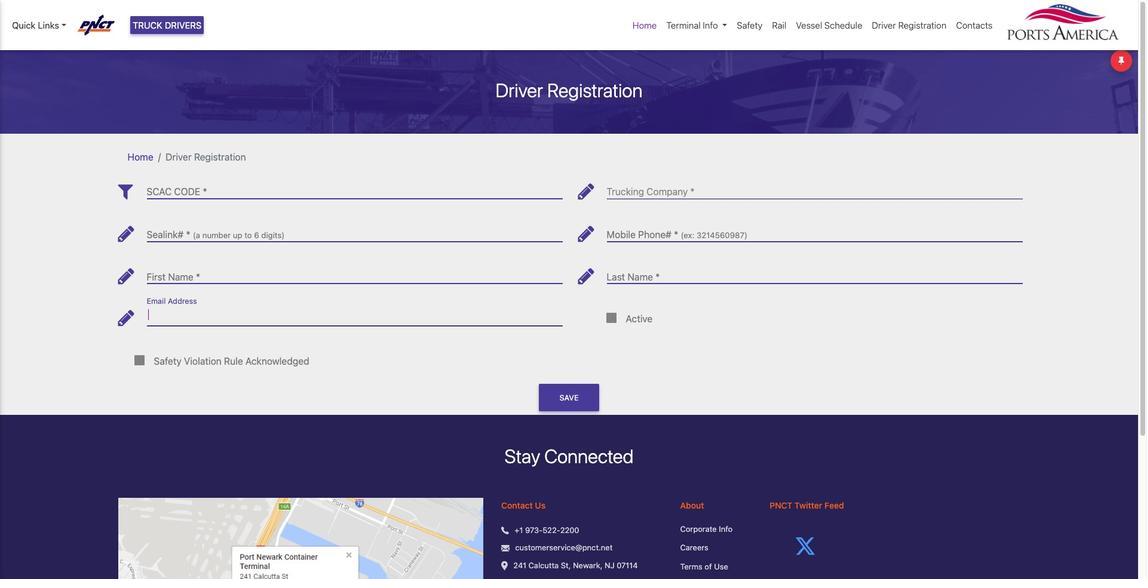 Task type: locate. For each thing, give the bounding box(es) containing it.
0 horizontal spatial registration
[[194, 152, 246, 162]]

sealink# * (a number up to 6 digits)
[[147, 230, 285, 240]]

1 vertical spatial home
[[128, 152, 153, 162]]

address
[[168, 297, 197, 306]]

schedule
[[825, 20, 863, 30]]

save
[[560, 394, 579, 403]]

0 horizontal spatial driver registration
[[166, 152, 246, 162]]

+1 973-522-2200 link
[[515, 525, 580, 537]]

mobile phone# * (ex: 3214560987)
[[607, 230, 748, 240]]

company
[[647, 187, 688, 198]]

digits)
[[261, 231, 285, 240]]

0 vertical spatial info
[[703, 20, 718, 30]]

sealink#
[[147, 230, 184, 240]]

registration
[[899, 20, 947, 30], [548, 79, 643, 101], [194, 152, 246, 162]]

info for terminal info
[[703, 20, 718, 30]]

careers link
[[681, 543, 752, 555]]

driver
[[872, 20, 897, 30], [496, 79, 543, 101], [166, 152, 192, 162]]

(ex:
[[681, 231, 695, 240]]

corporate
[[681, 525, 717, 534]]

home left terminal
[[633, 20, 657, 30]]

save button
[[539, 384, 599, 412]]

quick links
[[12, 20, 59, 30]]

1 vertical spatial info
[[719, 525, 733, 534]]

quick links link
[[12, 19, 66, 32]]

0 vertical spatial safety
[[737, 20, 763, 30]]

0 horizontal spatial driver
[[166, 152, 192, 162]]

* up address
[[196, 272, 200, 283]]

code
[[174, 187, 200, 198]]

home link up scac
[[128, 152, 153, 162]]

1 horizontal spatial home link
[[628, 14, 662, 37]]

2 vertical spatial registration
[[194, 152, 246, 162]]

info inside "link"
[[703, 20, 718, 30]]

1 name from the left
[[168, 272, 194, 283]]

customerservice@pnct.net
[[516, 544, 613, 553]]

home link
[[628, 14, 662, 37], [128, 152, 153, 162]]

0 horizontal spatial name
[[168, 272, 194, 283]]

name right first
[[168, 272, 194, 283]]

st,
[[561, 561, 571, 571]]

None text field
[[147, 220, 563, 242], [607, 220, 1023, 242], [147, 220, 563, 242], [607, 220, 1023, 242]]

name right the last
[[628, 272, 653, 283]]

links
[[38, 20, 59, 30]]

* right code
[[203, 187, 207, 198]]

* for scac code *
[[203, 187, 207, 198]]

1 horizontal spatial driver registration
[[496, 79, 643, 101]]

(a
[[193, 231, 200, 240]]

driver registration link
[[868, 14, 952, 37]]

* left (ex:
[[674, 230, 679, 240]]

driver registration
[[872, 20, 947, 30], [496, 79, 643, 101], [166, 152, 246, 162]]

* right the last
[[656, 272, 660, 283]]

1 horizontal spatial name
[[628, 272, 653, 283]]

1 vertical spatial safety
[[154, 356, 182, 367]]

email
[[147, 297, 166, 306]]

0 horizontal spatial home
[[128, 152, 153, 162]]

0 vertical spatial driver
[[872, 20, 897, 30]]

scac
[[147, 187, 172, 198]]

safety left violation
[[154, 356, 182, 367]]

corporate info link
[[681, 524, 752, 536]]

truck drivers
[[133, 20, 202, 30]]

home link left terminal
[[628, 14, 662, 37]]

2 name from the left
[[628, 272, 653, 283]]

Trucking Company * text field
[[607, 177, 1023, 199]]

phone#
[[639, 230, 672, 240]]

terms of use
[[681, 562, 729, 572]]

safety
[[737, 20, 763, 30], [154, 356, 182, 367]]

info for corporate info
[[719, 525, 733, 534]]

rule
[[224, 356, 243, 367]]

connected
[[545, 446, 634, 468]]

terminal info link
[[662, 14, 733, 37]]

2 vertical spatial driver registration
[[166, 152, 246, 162]]

* for last name *
[[656, 272, 660, 283]]

1 horizontal spatial safety
[[737, 20, 763, 30]]

0 vertical spatial driver registration
[[872, 20, 947, 30]]

info right terminal
[[703, 20, 718, 30]]

info up the careers link
[[719, 525, 733, 534]]

name
[[168, 272, 194, 283], [628, 272, 653, 283]]

safety left rail
[[737, 20, 763, 30]]

home up scac
[[128, 152, 153, 162]]

contact us
[[502, 501, 546, 511]]

pnct
[[770, 501, 793, 511]]

241 calcutta st, newark, nj 07114 link
[[514, 561, 638, 572]]

number
[[203, 231, 231, 240]]

* for first name *
[[196, 272, 200, 283]]

last name *
[[607, 272, 660, 283]]

2 vertical spatial driver
[[166, 152, 192, 162]]

of
[[705, 562, 712, 572]]

1 horizontal spatial driver
[[496, 79, 543, 101]]

* right company
[[691, 187, 695, 198]]

up
[[233, 231, 242, 240]]

drivers
[[165, 20, 202, 30]]

0 vertical spatial registration
[[899, 20, 947, 30]]

973-
[[525, 526, 543, 535]]

*
[[203, 187, 207, 198], [691, 187, 695, 198], [186, 230, 191, 240], [674, 230, 679, 240], [196, 272, 200, 283], [656, 272, 660, 283]]

1 horizontal spatial info
[[719, 525, 733, 534]]

info
[[703, 20, 718, 30], [719, 525, 733, 534]]

home
[[633, 20, 657, 30], [128, 152, 153, 162]]

0 horizontal spatial safety
[[154, 356, 182, 367]]

acknowledged
[[246, 356, 309, 367]]

about
[[681, 501, 705, 511]]

contacts
[[957, 20, 993, 30]]

1 vertical spatial driver registration
[[496, 79, 643, 101]]

2 horizontal spatial driver registration
[[872, 20, 947, 30]]

terms of use link
[[681, 562, 752, 573]]

2 horizontal spatial driver
[[872, 20, 897, 30]]

to
[[245, 231, 252, 240]]

1 vertical spatial registration
[[548, 79, 643, 101]]

1 vertical spatial home link
[[128, 152, 153, 162]]

email address
[[147, 297, 197, 306]]

1 horizontal spatial home
[[633, 20, 657, 30]]

241 calcutta st, newark, nj 07114
[[514, 561, 638, 571]]

0 horizontal spatial info
[[703, 20, 718, 30]]

+1
[[515, 526, 523, 535]]



Task type: describe. For each thing, give the bounding box(es) containing it.
careers
[[681, 544, 709, 553]]

mobile
[[607, 230, 636, 240]]

2 horizontal spatial registration
[[899, 20, 947, 30]]

truck drivers link
[[130, 16, 204, 34]]

safety link
[[733, 14, 768, 37]]

name for last
[[628, 272, 653, 283]]

scac code *
[[147, 187, 207, 198]]

stay connected
[[505, 446, 634, 468]]

active
[[626, 314, 653, 325]]

241
[[514, 561, 527, 571]]

nj
[[605, 561, 615, 571]]

corporate info
[[681, 525, 733, 534]]

3214560987)
[[697, 231, 748, 240]]

First Name * text field
[[147, 262, 563, 284]]

calcutta
[[529, 561, 559, 571]]

rail link
[[768, 14, 792, 37]]

violation
[[184, 356, 222, 367]]

customerservice@pnct.net link
[[516, 543, 613, 555]]

0 vertical spatial home
[[633, 20, 657, 30]]

522-
[[543, 526, 561, 535]]

first
[[147, 272, 166, 283]]

feed
[[825, 501, 844, 511]]

safety violation rule acknowledged
[[154, 356, 309, 367]]

07114
[[617, 561, 638, 571]]

Email Address text field
[[147, 305, 563, 326]]

1 horizontal spatial registration
[[548, 79, 643, 101]]

* for mobile phone# * (ex: 3214560987)
[[674, 230, 679, 240]]

last
[[607, 272, 625, 283]]

terminal info
[[667, 20, 718, 30]]

us
[[535, 501, 546, 511]]

0 horizontal spatial home link
[[128, 152, 153, 162]]

* left '(a'
[[186, 230, 191, 240]]

quick
[[12, 20, 36, 30]]

rail
[[773, 20, 787, 30]]

Last Name * text field
[[607, 262, 1023, 284]]

safety for safety
[[737, 20, 763, 30]]

vessel schedule link
[[792, 14, 868, 37]]

stay
[[505, 446, 541, 468]]

6
[[254, 231, 259, 240]]

pnct twitter feed
[[770, 501, 844, 511]]

trucking
[[607, 187, 644, 198]]

safety for safety violation rule acknowledged
[[154, 356, 182, 367]]

truck
[[133, 20, 163, 30]]

first name *
[[147, 272, 200, 283]]

driver registration inside "driver registration" link
[[872, 20, 947, 30]]

twitter
[[795, 501, 823, 511]]

0 vertical spatial home link
[[628, 14, 662, 37]]

SCAC CODE * search field
[[147, 177, 563, 199]]

vessel
[[796, 20, 823, 30]]

* for trucking company *
[[691, 187, 695, 198]]

name for first
[[168, 272, 194, 283]]

contact
[[502, 501, 533, 511]]

trucking company *
[[607, 187, 695, 198]]

terms
[[681, 562, 703, 572]]

newark,
[[573, 561, 603, 571]]

2200
[[561, 526, 580, 535]]

terminal
[[667, 20, 701, 30]]

1 vertical spatial driver
[[496, 79, 543, 101]]

vessel schedule
[[796, 20, 863, 30]]

contacts link
[[952, 14, 998, 37]]

use
[[714, 562, 729, 572]]

+1 973-522-2200
[[515, 526, 580, 535]]



Task type: vqa. For each thing, say whether or not it's contained in the screenshot.
Careers
yes



